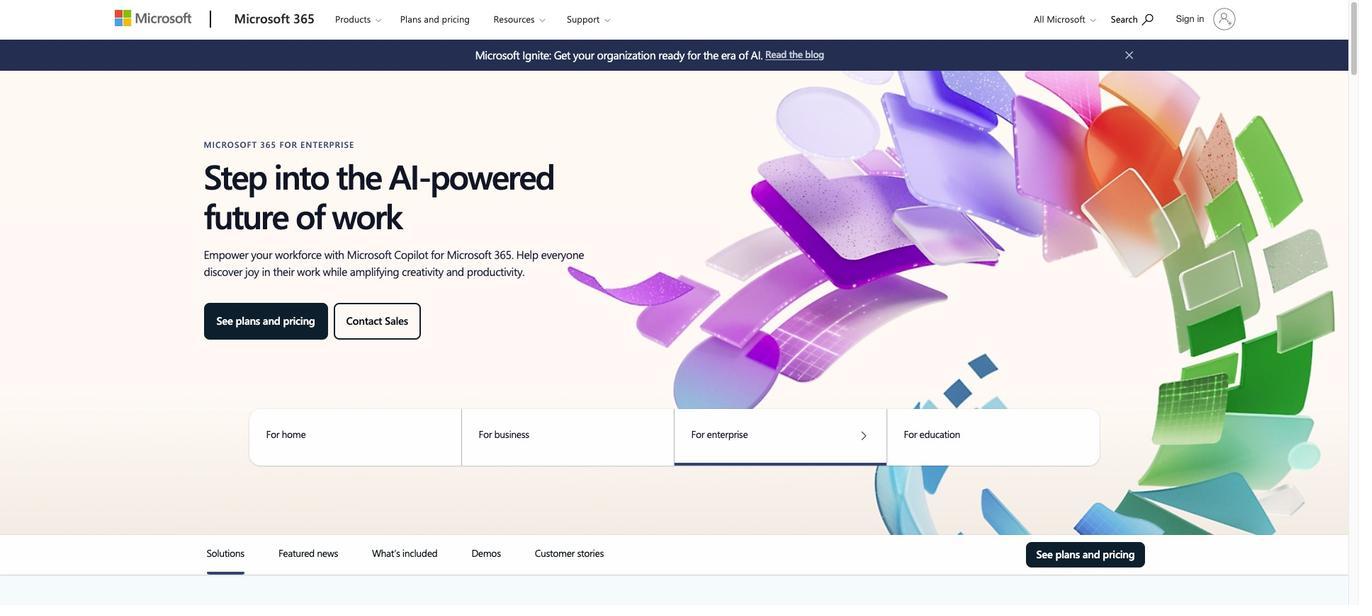 Task type: describe. For each thing, give the bounding box(es) containing it.
all microsoft
[[1034, 13, 1085, 25]]

future
[[204, 193, 288, 238]]

support button
[[555, 1, 622, 37]]

contact sales link
[[333, 303, 421, 340]]

all
[[1034, 13, 1044, 25]]

0 horizontal spatial plans
[[236, 314, 260, 328]]

pricing inside "link"
[[442, 13, 470, 25]]

1 vertical spatial and
[[263, 314, 280, 328]]

and inside "link"
[[424, 13, 439, 25]]

microsoft image
[[114, 10, 191, 26]]

pricing inside in-page quick links element
[[1103, 548, 1135, 562]]

see plans and pricing inside in-page quick links element
[[1036, 548, 1135, 562]]

step into the ai-powered future of work
[[204, 153, 554, 238]]

search
[[1111, 13, 1138, 25]]

support
[[567, 13, 600, 25]]

microsoft 365 link
[[227, 1, 322, 39]]

all microsoft button
[[1023, 1, 1103, 37]]

in
[[1197, 13, 1204, 24]]

and inside in-page quick links element
[[1083, 548, 1100, 562]]

plans and pricing
[[400, 13, 470, 25]]

read
[[765, 47, 787, 61]]

solutions image
[[207, 573, 244, 575]]

in-page quick links element
[[136, 536, 1212, 575]]

sales
[[385, 314, 408, 328]]

step
[[204, 153, 266, 198]]

contact
[[346, 314, 382, 328]]

365
[[293, 10, 315, 27]]

0 horizontal spatial microsoft
[[234, 10, 290, 27]]

sign in
[[1176, 13, 1204, 24]]



Task type: vqa. For each thing, say whether or not it's contained in the screenshot.
the Sign in
yes



Task type: locate. For each thing, give the bounding box(es) containing it.
sign in link
[[1168, 2, 1241, 36]]

2 vertical spatial and
[[1083, 548, 1100, 562]]

plans
[[236, 314, 260, 328], [1055, 548, 1080, 562]]

0 vertical spatial see
[[216, 314, 233, 328]]

1 horizontal spatial pricing
[[442, 13, 470, 25]]

plans and pricing link
[[394, 1, 476, 35]]

0 vertical spatial pricing
[[442, 13, 470, 25]]

search button
[[1105, 2, 1160, 34]]

plans inside in-page quick links element
[[1055, 548, 1080, 562]]

0 horizontal spatial see
[[216, 314, 233, 328]]

resources
[[494, 13, 535, 25]]

microsoft
[[234, 10, 290, 27], [1047, 13, 1085, 25]]

read the blog link
[[765, 47, 824, 63]]

1 vertical spatial see plans and pricing link
[[1026, 543, 1145, 568]]

microsoft left 365
[[234, 10, 290, 27]]

pricing
[[442, 13, 470, 25], [283, 314, 315, 328], [1103, 548, 1135, 562]]

0 horizontal spatial and
[[263, 314, 280, 328]]

powered
[[430, 153, 554, 198]]

see
[[216, 314, 233, 328], [1036, 548, 1053, 562]]

read the blog
[[765, 47, 824, 61]]

microsoft inside dropdown button
[[1047, 13, 1085, 25]]

sign
[[1176, 13, 1195, 24]]

work
[[332, 193, 402, 238]]

resources button
[[482, 1, 557, 37]]

1 horizontal spatial plans
[[1055, 548, 1080, 562]]

ai-
[[389, 153, 430, 198]]

the left ai-
[[336, 153, 381, 198]]

microsoft right all
[[1047, 13, 1085, 25]]

0 horizontal spatial see plans and pricing link
[[204, 303, 328, 340]]

1 vertical spatial pricing
[[283, 314, 315, 328]]

alert
[[475, 47, 765, 64]]

0 horizontal spatial pricing
[[283, 314, 315, 328]]

microsoft 365
[[234, 10, 315, 27]]

0 horizontal spatial the
[[336, 153, 381, 198]]

1 vertical spatial the
[[336, 153, 381, 198]]

2 vertical spatial pricing
[[1103, 548, 1135, 562]]

see inside in-page quick links element
[[1036, 548, 1053, 562]]

products button
[[323, 1, 393, 37]]

the left blog
[[789, 47, 803, 61]]

contact sales
[[346, 314, 408, 328]]

Search search field
[[1104, 2, 1168, 34]]

0 vertical spatial and
[[424, 13, 439, 25]]

the inside the "step into the ai-powered future of work"
[[336, 153, 381, 198]]

0 horizontal spatial see plans and pricing
[[216, 314, 315, 328]]

1 vertical spatial see
[[1036, 548, 1053, 562]]

and
[[424, 13, 439, 25], [263, 314, 280, 328], [1083, 548, 1100, 562]]

1 horizontal spatial see plans and pricing
[[1036, 548, 1135, 562]]

blog
[[805, 47, 824, 61]]

2 horizontal spatial pricing
[[1103, 548, 1135, 562]]

1 vertical spatial plans
[[1055, 548, 1080, 562]]

1 horizontal spatial and
[[424, 13, 439, 25]]

1 horizontal spatial see
[[1036, 548, 1053, 562]]

of
[[296, 193, 324, 238]]

the
[[789, 47, 803, 61], [336, 153, 381, 198]]

2 horizontal spatial and
[[1083, 548, 1100, 562]]

1 horizontal spatial microsoft
[[1047, 13, 1085, 25]]

into
[[274, 153, 328, 198]]

0 vertical spatial the
[[789, 47, 803, 61]]

see plans and pricing link inside in-page quick links element
[[1026, 543, 1145, 568]]

products
[[335, 13, 371, 25]]

see plans and pricing
[[216, 314, 315, 328], [1036, 548, 1135, 562]]

1 vertical spatial see plans and pricing
[[1036, 548, 1135, 562]]

0 vertical spatial see plans and pricing
[[216, 314, 315, 328]]

plans
[[400, 13, 421, 25]]

1 horizontal spatial see plans and pricing link
[[1026, 543, 1145, 568]]

1 horizontal spatial the
[[789, 47, 803, 61]]

see plans and pricing link
[[204, 303, 328, 340], [1026, 543, 1145, 568]]

0 vertical spatial see plans and pricing link
[[204, 303, 328, 340]]

0 vertical spatial plans
[[236, 314, 260, 328]]



